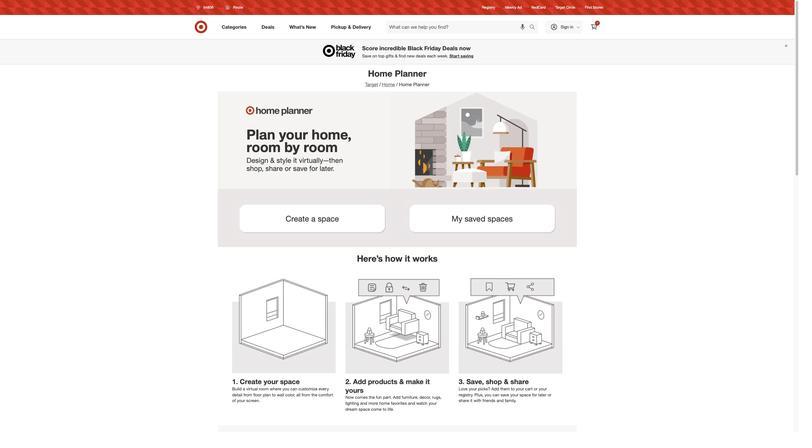 Task type: vqa. For each thing, say whether or not it's contained in the screenshot.
Women'S on the bottom left of page
no



Task type: locate. For each thing, give the bounding box(es) containing it.
0 horizontal spatial share
[[266, 164, 283, 173]]

/ right "home" link
[[396, 81, 398, 87]]

add up yours
[[353, 377, 366, 386]]

2 / from the left
[[396, 81, 398, 87]]

target
[[556, 5, 566, 10], [365, 81, 378, 87]]

1 vertical spatial can
[[493, 392, 500, 397]]

weekly
[[505, 5, 517, 10]]

or down the by
[[285, 164, 291, 173]]

and down furniture,
[[408, 401, 415, 406]]

your up 'style' on the top left of the page
[[279, 126, 308, 143]]

2.
[[346, 377, 351, 386]]

sign in link
[[546, 20, 583, 34]]

1 vertical spatial planner
[[414, 81, 430, 87]]

0 horizontal spatial to
[[272, 392, 276, 397]]

to right them
[[511, 386, 515, 391]]

deals up start
[[443, 45, 458, 52]]

score incredible black friday deals now save on top gifts & find new deals each week. start saving
[[362, 45, 474, 58]]

1 horizontal spatial add
[[393, 395, 401, 400]]

0 vertical spatial save
[[293, 164, 308, 173]]

1 horizontal spatial target
[[556, 5, 566, 10]]

or for share
[[534, 386, 538, 391]]

target circle
[[556, 5, 576, 10]]

it right 'style' on the top left of the page
[[293, 156, 297, 165]]

how
[[385, 253, 403, 264]]

lighting
[[346, 401, 359, 406]]

0 horizontal spatial or
[[285, 164, 291, 173]]

later
[[539, 392, 547, 397]]

or inside plan your home, room by room design & style it virtually—then shop, share or save for later.
[[285, 164, 291, 173]]

it inside "2. add products & make it yours now comes the fun part. add furniture, decor, rugs, lighting and more home favorites and watch your dream space come to life."
[[426, 377, 430, 386]]

it inside plan your home, room by room design & style it virtually—then shop, share or save for later.
[[293, 156, 297, 165]]

1 horizontal spatial or
[[534, 386, 538, 391]]

0 vertical spatial create
[[286, 214, 309, 223]]

1 vertical spatial share
[[511, 377, 529, 386]]

save right 'style' on the top left of the page
[[293, 164, 308, 173]]

0 horizontal spatial can
[[291, 386, 297, 391]]

it right make in the right of the page
[[426, 377, 430, 386]]

0 vertical spatial add
[[353, 377, 366, 386]]

shop
[[486, 377, 502, 386]]

with
[[474, 398, 482, 403]]

1 vertical spatial you
[[485, 392, 492, 397]]

sign in
[[561, 24, 574, 29]]

pickup & delivery link
[[326, 20, 379, 34]]

0 vertical spatial share
[[266, 164, 283, 173]]

1 vertical spatial to
[[272, 392, 276, 397]]

0 horizontal spatial deals
[[262, 24, 275, 30]]

start
[[450, 53, 460, 58]]

& left 'style' on the top left of the page
[[270, 156, 275, 165]]

0 horizontal spatial a
[[243, 386, 245, 391]]

0 vertical spatial or
[[285, 164, 291, 173]]

room up design
[[247, 138, 281, 155]]

share down registry.
[[459, 398, 469, 403]]

from down "virtual"
[[244, 392, 252, 397]]

to down where
[[272, 392, 276, 397]]

the up more at the left
[[369, 395, 375, 400]]

share right shop,
[[266, 164, 283, 173]]

your down rugs,
[[429, 401, 437, 406]]

0 vertical spatial to
[[511, 386, 515, 391]]

2 vertical spatial add
[[393, 395, 401, 400]]

color,
[[285, 392, 295, 397]]

for
[[310, 164, 318, 173], [533, 392, 538, 397]]

add
[[353, 377, 366, 386], [492, 386, 499, 391], [393, 395, 401, 400]]

deals inside score incredible black friday deals now save on top gifts & find new deals each week. start saving
[[443, 45, 458, 52]]

/ left "home" link
[[380, 81, 381, 87]]

1 horizontal spatial from
[[302, 392, 310, 397]]

a inside create a space "link"
[[312, 214, 316, 223]]

my
[[452, 214, 463, 223]]

home link
[[382, 81, 395, 87]]

and
[[497, 398, 504, 403], [360, 401, 368, 406], [408, 401, 415, 406]]

create inside 1. create your space build a virtual room where you can customize every detail from floor plan to wall color, all from the comfort of your screen.
[[240, 377, 262, 386]]

& up them
[[504, 377, 509, 386]]

the inside "2. add products & make it yours now comes the fun part. add furniture, decor, rugs, lighting and more home favorites and watch your dream space come to life."
[[369, 395, 375, 400]]

score
[[362, 45, 378, 52]]

products
[[368, 377, 398, 386]]

1 horizontal spatial for
[[533, 392, 538, 397]]

1 horizontal spatial deals
[[443, 45, 458, 52]]

7 link
[[588, 20, 601, 34]]

0 horizontal spatial /
[[380, 81, 381, 87]]

and left "family."
[[497, 398, 504, 403]]

your inside plan your home, room by room design & style it virtually—then shop, share or save for later.
[[279, 126, 308, 143]]

to inside 1. create your space build a virtual room where you can customize every detail from floor plan to wall color, all from the comfort of your screen.
[[272, 392, 276, 397]]

search button
[[527, 20, 542, 35]]

your down save,
[[469, 386, 477, 391]]

room up the plan
[[259, 386, 269, 391]]

0 horizontal spatial save
[[293, 164, 308, 173]]

home
[[368, 68, 393, 79], [382, 81, 395, 87], [399, 81, 412, 87]]

home planner target / home / home planner
[[365, 68, 430, 87]]

or right cart
[[534, 386, 538, 391]]

0 vertical spatial for
[[310, 164, 318, 173]]

0 vertical spatial deals
[[262, 24, 275, 30]]

comes
[[355, 395, 368, 400]]

0 horizontal spatial for
[[310, 164, 318, 173]]

your left cart
[[516, 386, 524, 391]]

to inside 3. save, shop & share love your picks? add them to your cart or your registry. plus, you can save your space for later or share it with friends and family.
[[511, 386, 515, 391]]

in
[[571, 24, 574, 29]]

home right target link
[[382, 81, 395, 87]]

home
[[379, 401, 390, 406]]

pinole
[[233, 5, 243, 10]]

room up virtually—then
[[304, 138, 338, 155]]

for left 'later'
[[533, 392, 538, 397]]

0 vertical spatial can
[[291, 386, 297, 391]]

planner down new
[[395, 68, 427, 79]]

target left the circle
[[556, 5, 566, 10]]

1 horizontal spatial to
[[383, 407, 387, 412]]

deals left "what's"
[[262, 24, 275, 30]]

all
[[297, 392, 301, 397]]

space inside "2. add products & make it yours now comes the fun part. add furniture, decor, rugs, lighting and more home favorites and watch your dream space come to life."
[[359, 407, 370, 412]]

2 horizontal spatial to
[[511, 386, 515, 391]]

space
[[318, 214, 339, 223], [280, 377, 300, 386], [520, 392, 531, 397], [359, 407, 370, 412]]

you inside 1. create your space build a virtual room where you can customize every detail from floor plan to wall color, all from the comfort of your screen.
[[283, 386, 289, 391]]

find stores
[[585, 5, 604, 10]]

0 horizontal spatial from
[[244, 392, 252, 397]]

it left with
[[471, 398, 473, 403]]

part.
[[383, 395, 392, 400]]

1 horizontal spatial /
[[396, 81, 398, 87]]

1 vertical spatial target
[[365, 81, 378, 87]]

1 vertical spatial a
[[243, 386, 245, 391]]

share
[[266, 164, 283, 173], [511, 377, 529, 386], [459, 398, 469, 403]]

and down comes
[[360, 401, 368, 406]]

for left later.
[[310, 164, 318, 173]]

your
[[279, 126, 308, 143], [264, 377, 278, 386], [469, 386, 477, 391], [516, 386, 524, 391], [539, 386, 547, 391], [511, 392, 519, 397], [237, 398, 245, 403], [429, 401, 437, 406]]

of
[[232, 398, 236, 403]]

2 horizontal spatial and
[[497, 398, 504, 403]]

create a space link
[[228, 194, 398, 245]]

add up favorites
[[393, 395, 401, 400]]

planner
[[395, 68, 427, 79], [414, 81, 430, 87]]

1 horizontal spatial save
[[501, 392, 510, 397]]

dream
[[346, 407, 358, 412]]

add down shop
[[492, 386, 499, 391]]

favorites
[[391, 401, 407, 406]]

1 vertical spatial create
[[240, 377, 262, 386]]

to down home
[[383, 407, 387, 412]]

& left find
[[395, 53, 398, 58]]

redcard
[[532, 5, 546, 10]]

planner down deals
[[414, 81, 430, 87]]

0 horizontal spatial create
[[240, 377, 262, 386]]

share up cart
[[511, 377, 529, 386]]

from down 'customize'
[[302, 392, 310, 397]]

to
[[511, 386, 515, 391], [272, 392, 276, 397], [383, 407, 387, 412]]

1 vertical spatial add
[[492, 386, 499, 391]]

2 horizontal spatial or
[[548, 392, 552, 397]]

or right 'later'
[[548, 392, 552, 397]]

1 horizontal spatial create
[[286, 214, 309, 223]]

you up friends
[[485, 392, 492, 397]]

black
[[408, 45, 423, 52]]

1 horizontal spatial can
[[493, 392, 500, 397]]

on
[[373, 53, 377, 58]]

can up friends
[[493, 392, 500, 397]]

0 horizontal spatial target
[[365, 81, 378, 87]]

the down 'customize'
[[312, 392, 318, 397]]

2 vertical spatial to
[[383, 407, 387, 412]]

gifts
[[386, 53, 394, 58]]

0 horizontal spatial you
[[283, 386, 289, 391]]

you
[[283, 386, 289, 391], [485, 392, 492, 397]]

1 horizontal spatial you
[[485, 392, 492, 397]]

2 vertical spatial share
[[459, 398, 469, 403]]

saving
[[461, 53, 474, 58]]

0 vertical spatial a
[[312, 214, 316, 223]]

2 horizontal spatial share
[[511, 377, 529, 386]]

to inside "2. add products & make it yours now comes the fun part. add furniture, decor, rugs, lighting and more home favorites and watch your dream space come to life."
[[383, 407, 387, 412]]

1 vertical spatial for
[[533, 392, 538, 397]]

0 vertical spatial you
[[283, 386, 289, 391]]

1 vertical spatial save
[[501, 392, 510, 397]]

or
[[285, 164, 291, 173], [534, 386, 538, 391], [548, 392, 552, 397]]

by
[[285, 138, 300, 155]]

2 from from the left
[[302, 392, 310, 397]]

0 horizontal spatial the
[[312, 392, 318, 397]]

you up color,
[[283, 386, 289, 391]]

home up "home" link
[[368, 68, 393, 79]]

your inside "2. add products & make it yours now comes the fun part. add furniture, decor, rugs, lighting and more home favorites and watch your dream space come to life."
[[429, 401, 437, 406]]

target left "home" link
[[365, 81, 378, 87]]

can
[[291, 386, 297, 391], [493, 392, 500, 397]]

1 horizontal spatial a
[[312, 214, 316, 223]]

1 from from the left
[[244, 392, 252, 397]]

incredible
[[380, 45, 406, 52]]

0 horizontal spatial add
[[353, 377, 366, 386]]

can up color,
[[291, 386, 297, 391]]

from
[[244, 392, 252, 397], [302, 392, 310, 397]]

1 vertical spatial deals
[[443, 45, 458, 52]]

2 horizontal spatial add
[[492, 386, 499, 391]]

save down them
[[501, 392, 510, 397]]

& left make in the right of the page
[[400, 377, 404, 386]]

what's new link
[[284, 20, 324, 34]]

1 horizontal spatial the
[[369, 395, 375, 400]]

deals inside deals link
[[262, 24, 275, 30]]

1 vertical spatial or
[[534, 386, 538, 391]]



Task type: describe. For each thing, give the bounding box(es) containing it.
deals
[[416, 53, 426, 58]]

what's new
[[290, 24, 316, 30]]

save
[[362, 53, 372, 58]]

watch
[[417, 401, 428, 406]]

94806 button
[[193, 2, 220, 13]]

& inside plan your home, room by room design & style it virtually—then shop, share or save for later.
[[270, 156, 275, 165]]

cart
[[526, 386, 533, 391]]

a inside 1. create your space build a virtual room where you can customize every detail from floor plan to wall color, all from the comfort of your screen.
[[243, 386, 245, 391]]

0 vertical spatial target
[[556, 5, 566, 10]]

save inside 3. save, shop & share love your picks? add them to your cart or your registry. plus, you can save your space for later or share it with friends and family.
[[501, 392, 510, 397]]

where
[[270, 386, 282, 391]]

home,
[[312, 126, 352, 143]]

shop,
[[247, 164, 264, 173]]

share inside plan your home, room by room design & style it virtually—then shop, share or save for later.
[[266, 164, 283, 173]]

1 horizontal spatial share
[[459, 398, 469, 403]]

screen.
[[246, 398, 260, 403]]

2 vertical spatial or
[[548, 392, 552, 397]]

target inside home planner target / home / home planner
[[365, 81, 378, 87]]

them
[[501, 386, 510, 391]]

create inside create a space "link"
[[286, 214, 309, 223]]

add inside 3. save, shop & share love your picks? add them to your cart or your registry. plus, you can save your space for later or share it with friends and family.
[[492, 386, 499, 391]]

now
[[460, 45, 471, 52]]

find
[[585, 5, 592, 10]]

redcard link
[[532, 5, 546, 10]]

style
[[277, 156, 291, 165]]

sign
[[561, 24, 569, 29]]

make
[[406, 377, 424, 386]]

1. create your space build a virtual room where you can customize every detail from floor plan to wall color, all from the comfort of your screen.
[[232, 377, 334, 403]]

7
[[597, 21, 599, 25]]

1 horizontal spatial and
[[408, 401, 415, 406]]

spaces
[[488, 214, 513, 223]]

build
[[232, 386, 242, 391]]

picks?
[[478, 386, 491, 391]]

here's how it works
[[357, 253, 438, 264]]

the inside 1. create your space build a virtual room where you can customize every detail from floor plan to wall color, all from the comfort of your screen.
[[312, 392, 318, 397]]

can inside 1. create your space build a virtual room where you can customize every detail from floor plan to wall color, all from the comfort of your screen.
[[291, 386, 297, 391]]

save,
[[467, 377, 484, 386]]

every
[[319, 386, 329, 391]]

rugs,
[[432, 395, 442, 400]]

space inside 1. create your space build a virtual room where you can customize every detail from floor plan to wall color, all from the comfort of your screen.
[[280, 377, 300, 386]]

it right how at the bottom
[[405, 253, 410, 264]]

0 vertical spatial planner
[[395, 68, 427, 79]]

ad
[[518, 5, 522, 10]]

your right of
[[237, 398, 245, 403]]

pinole button
[[222, 2, 247, 13]]

room inside 1. create your space build a virtual room where you can customize every detail from floor plan to wall color, all from the comfort of your screen.
[[259, 386, 269, 391]]

here's
[[357, 253, 383, 264]]

new
[[407, 53, 415, 58]]

floor
[[253, 392, 262, 397]]

your up "family."
[[511, 392, 519, 397]]

create a space
[[286, 214, 339, 223]]

your up where
[[264, 377, 278, 386]]

& right pickup
[[348, 24, 351, 30]]

space inside 3. save, shop & share love your picks? add them to your cart or your registry. plus, you can save your space for later or share it with friends and family.
[[520, 392, 531, 397]]

for inside plan your home, room by room design & style it virtually—then shop, share or save for later.
[[310, 164, 318, 173]]

more
[[369, 401, 378, 406]]

& inside score incredible black friday deals now save on top gifts & find new deals each week. start saving
[[395, 53, 398, 58]]

deals link
[[257, 20, 282, 34]]

virtually—then
[[299, 156, 343, 165]]

family.
[[505, 398, 517, 403]]

categories link
[[217, 20, 254, 34]]

and inside 3. save, shop & share love your picks? add them to your cart or your registry. plus, you can save your space for later or share it with friends and family.
[[497, 398, 504, 403]]

1 / from the left
[[380, 81, 381, 87]]

plus,
[[475, 392, 484, 397]]

& inside "2. add products & make it yours now comes the fun part. add furniture, decor, rugs, lighting and more home favorites and watch your dream space come to life."
[[400, 377, 404, 386]]

fun
[[376, 395, 382, 400]]

registry
[[482, 5, 496, 10]]

categories
[[222, 24, 247, 30]]

your up 'later'
[[539, 386, 547, 391]]

week.
[[438, 53, 449, 58]]

weekly ad link
[[505, 5, 522, 10]]

come
[[371, 407, 382, 412]]

home right "home" link
[[399, 81, 412, 87]]

new
[[306, 24, 316, 30]]

find stores link
[[585, 5, 604, 10]]

love
[[459, 386, 468, 391]]

decor,
[[420, 395, 431, 400]]

my saved spaces
[[452, 214, 513, 223]]

3. save, shop & share love your picks? add them to your cart or your registry. plus, you can save your space for later or share it with friends and family.
[[459, 377, 552, 403]]

find
[[399, 53, 406, 58]]

furniture,
[[402, 395, 419, 400]]

save inside plan your home, room by room design & style it virtually—then shop, share or save for later.
[[293, 164, 308, 173]]

pickup & delivery
[[331, 24, 371, 30]]

0 horizontal spatial and
[[360, 401, 368, 406]]

or for by
[[285, 164, 291, 173]]

wall
[[277, 392, 284, 397]]

design
[[247, 156, 268, 165]]

circle
[[567, 5, 576, 10]]

plan your home, room by room design & style it virtually—then shop, share or save for later.
[[247, 126, 352, 173]]

plan
[[263, 392, 271, 397]]

plan
[[247, 126, 275, 143]]

saved
[[465, 214, 486, 223]]

for inside 3. save, shop & share love your picks? add them to your cart or your registry. plus, you can save your space for later or share it with friends and family.
[[533, 392, 538, 397]]

What can we help you find? suggestions appear below search field
[[386, 20, 531, 34]]

customize
[[299, 386, 318, 391]]

search
[[527, 24, 542, 30]]

space inside "link"
[[318, 214, 339, 223]]

works
[[413, 253, 438, 264]]

weekly ad
[[505, 5, 522, 10]]

can inside 3. save, shop & share love your picks? add them to your cart or your registry. plus, you can save your space for later or share it with friends and family.
[[493, 392, 500, 397]]

1.
[[232, 377, 238, 386]]

you inside 3. save, shop & share love your picks? add them to your cart or your registry. plus, you can save your space for later or share it with friends and family.
[[485, 392, 492, 397]]

target link
[[365, 81, 378, 87]]

3.
[[459, 377, 465, 386]]

friday
[[425, 45, 441, 52]]

target home planner image
[[218, 92, 577, 189]]

top
[[379, 53, 385, 58]]

detail
[[232, 392, 243, 397]]

comfort
[[319, 392, 334, 397]]

target circle link
[[556, 5, 576, 10]]

& inside 3. save, shop & share love your picks? add them to your cart or your registry. plus, you can save your space for later or share it with friends and family.
[[504, 377, 509, 386]]

now
[[346, 395, 354, 400]]

94806
[[204, 5, 214, 10]]

it inside 3. save, shop & share love your picks? add them to your cart or your registry. plus, you can save your space for later or share it with friends and family.
[[471, 398, 473, 403]]

each
[[427, 53, 436, 58]]

yours
[[346, 386, 364, 394]]



